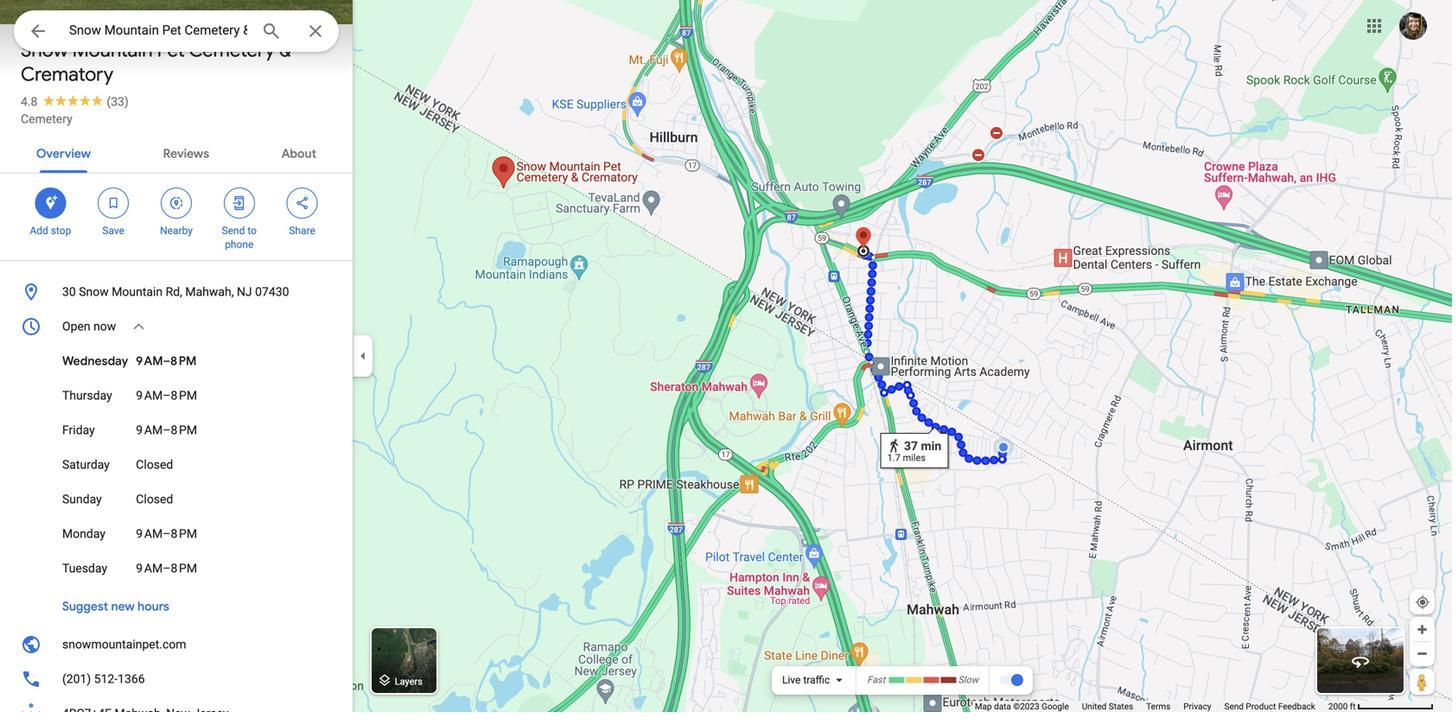 Task type: vqa. For each thing, say whether or not it's contained in the screenshot.
Send
yes



Task type: describe. For each thing, give the bounding box(es) containing it.
show your location image
[[1416, 595, 1431, 610]]

reviews button
[[149, 131, 223, 173]]

open now button
[[0, 310, 353, 344]]

4.8 stars image
[[38, 95, 107, 106]]

traffic
[[804, 674, 830, 687]]

save
[[102, 225, 125, 237]]

feedback
[[1279, 702, 1316, 712]]

crematory
[[21, 62, 113, 86]]

to
[[248, 225, 257, 237]]

monday
[[62, 527, 105, 541]]

cemetery button
[[21, 111, 72, 128]]

snow mountain pet cemetery & crematory main content
[[0, 0, 353, 713]]

send to phone
[[222, 225, 257, 251]]

2000 ft
[[1329, 702, 1356, 712]]

suggest new hours
[[62, 599, 169, 615]]

thursday
[[62, 389, 112, 403]]

terms
[[1147, 702, 1171, 712]]

9 am to 8 pm text field for tuesday
[[135, 552, 300, 586]]

united states button
[[1082, 701, 1134, 713]]

snow inside button
[[79, 285, 109, 299]]

sunday
[[62, 492, 102, 507]]

mountain inside snow mountain pet cemetery & crematory
[[72, 38, 153, 62]]

9 AM to 8 PM text field
[[135, 379, 300, 413]]

9 am to 8 pm text field for wednesday
[[135, 344, 300, 379]]

closed for sunday
[[136, 492, 173, 507]]

wednesday 9 am–8 pm
[[62, 354, 197, 369]]

snow mountain pet cemetery & crematory
[[21, 38, 291, 86]]

 Show traffic  checkbox
[[1000, 674, 1024, 688]]

reviews
[[163, 146, 209, 162]]

none field inside snow mountain pet cemetery & crematory field
[[69, 20, 247, 41]]


[[377, 671, 393, 690]]

30
[[62, 285, 76, 299]]

map
[[975, 702, 992, 712]]

©2023
[[1014, 702, 1040, 712]]

ft
[[1350, 702, 1356, 712]]

information for snow mountain pet cemetery & crematory region
[[0, 275, 353, 713]]

2000
[[1329, 702, 1348, 712]]

suggest
[[62, 599, 108, 615]]

google maps element
[[0, 0, 1453, 713]]

united
[[1082, 702, 1107, 712]]

mahwah,
[[185, 285, 234, 299]]

send for send product feedback
[[1225, 702, 1244, 712]]

512-
[[94, 672, 118, 687]]


[[106, 194, 121, 213]]

send product feedback
[[1225, 702, 1316, 712]]

9 am–8 pm for tuesday
[[136, 562, 197, 576]]

new
[[111, 599, 135, 615]]

2000 ft button
[[1329, 702, 1435, 712]]

live
[[782, 674, 801, 687]]

suggest new hours button
[[45, 586, 187, 628]]

overview button
[[22, 131, 105, 173]]

street view image
[[1351, 651, 1371, 672]]

Snow Mountain Pet Cemetery & Crematory field
[[14, 10, 339, 52]]

footer inside google maps element
[[975, 701, 1329, 713]]

 button
[[14, 10, 62, 55]]

closed text field for sunday
[[135, 483, 300, 517]]

30 snow mountain rd, mahwah, nj 07430
[[62, 285, 289, 299]]

wednesday
[[62, 354, 128, 369]]



Task type: locate. For each thing, give the bounding box(es) containing it.
9 AM to 8 PM text field
[[135, 344, 300, 379], [135, 413, 300, 448], [135, 552, 300, 586]]

0 horizontal spatial cemetery
[[21, 112, 72, 126]]

Closed text field
[[135, 448, 300, 483], [135, 483, 300, 517]]

nearby
[[160, 225, 193, 237]]

send for send to phone
[[222, 225, 245, 237]]

mountain up (33)
[[72, 38, 153, 62]]

zoom out image
[[1416, 648, 1429, 661]]

terms button
[[1147, 701, 1171, 713]]

closed up 9 am–8 pm text box
[[136, 492, 173, 507]]

0 vertical spatial send
[[222, 225, 245, 237]]

0 horizontal spatial send
[[222, 225, 245, 237]]

0 vertical spatial snow
[[21, 38, 68, 62]]

share
[[289, 225, 315, 237]]

stop
[[51, 225, 71, 237]]

33 reviews element
[[107, 95, 129, 109]]

2 vertical spatial 9 am to 8 pm text field
[[135, 552, 300, 586]]

3 9 am–8 pm from the top
[[136, 423, 197, 438]]

united states
[[1082, 702, 1134, 712]]

hours
[[138, 599, 169, 615]]

closed for saturday
[[136, 458, 173, 472]]

9 am–8 pm for friday
[[136, 423, 197, 438]]

(201)
[[62, 672, 91, 687]]

about button
[[268, 131, 330, 173]]

9 am–8 pm for monday
[[136, 527, 197, 541]]

phone
[[225, 239, 254, 251]]

1 vertical spatial snow
[[79, 285, 109, 299]]

&
[[279, 38, 291, 62]]

2 9 am to 8 pm text field from the top
[[135, 413, 300, 448]]

send inside send to phone
[[222, 225, 245, 237]]

privacy
[[1184, 702, 1212, 712]]


[[43, 194, 58, 213]]

hours image
[[21, 316, 42, 337]]

live traffic
[[782, 674, 830, 687]]

(201) 512-1366 button
[[0, 662, 353, 697]]

send inside button
[[1225, 702, 1244, 712]]

send left product at the right of page
[[1225, 702, 1244, 712]]

5 9 am–8 pm from the top
[[136, 562, 197, 576]]

1 vertical spatial mountain
[[112, 285, 163, 299]]

snowmountainpet.com
[[62, 638, 186, 652]]

footer
[[975, 701, 1329, 713]]

tab list containing overview
[[0, 131, 353, 173]]

4.8
[[21, 95, 38, 109]]

9 am–8 pm inside text field
[[136, 389, 197, 403]]

collapse side panel image
[[354, 347, 373, 366]]

fast
[[867, 675, 886, 686]]

0 horizontal spatial snow
[[21, 38, 68, 62]]

1366
[[118, 672, 145, 687]]

1 closed from the top
[[136, 458, 173, 472]]

show open hours for the week image
[[131, 319, 146, 335]]

data
[[994, 702, 1012, 712]]

map data ©2023 google
[[975, 702, 1069, 712]]

snow inside snow mountain pet cemetery & crematory
[[21, 38, 68, 62]]

send
[[222, 225, 245, 237], [1225, 702, 1244, 712]]


[[232, 194, 247, 213]]

1 9 am–8 pm from the top
[[136, 354, 197, 369]]

cemetery left &
[[189, 38, 275, 62]]

snow right 30
[[79, 285, 109, 299]]

30 snow mountain rd, mahwah, nj 07430 button
[[0, 275, 353, 310]]

0 vertical spatial closed
[[136, 458, 173, 472]]

1 closed text field from the top
[[135, 448, 300, 483]]

9 am–8 pm for thursday
[[136, 389, 197, 403]]

2 9 am–8 pm from the top
[[136, 389, 197, 403]]

mountain
[[72, 38, 153, 62], [112, 285, 163, 299]]

add
[[30, 225, 48, 237]]

1 vertical spatial send
[[1225, 702, 1244, 712]]


[[28, 19, 48, 44]]

snow up 4.8
[[21, 38, 68, 62]]

about
[[282, 146, 317, 162]]

send product feedback button
[[1225, 701, 1316, 713]]

mountain up the show open hours for the week icon
[[112, 285, 163, 299]]

tuesday
[[62, 562, 107, 576]]

0 vertical spatial mountain
[[72, 38, 153, 62]]

1 horizontal spatial cemetery
[[189, 38, 275, 62]]

 search field
[[14, 10, 339, 55]]

add stop
[[30, 225, 71, 237]]

pet
[[157, 38, 185, 62]]

tab list
[[0, 131, 353, 173]]

1 horizontal spatial send
[[1225, 702, 1244, 712]]

closed
[[136, 458, 173, 472], [136, 492, 173, 507]]


[[295, 194, 310, 213]]

07430
[[255, 285, 289, 299]]


[[169, 194, 184, 213]]

(201) 512-1366
[[62, 672, 145, 687]]

google account: giulia masi  
(giulia.masi@adept.ai) image
[[1400, 12, 1428, 40]]

footer containing map data ©2023 google
[[975, 701, 1329, 713]]

2 closed text field from the top
[[135, 483, 300, 517]]

cemetery
[[189, 38, 275, 62], [21, 112, 72, 126]]

0 vertical spatial 9 am to 8 pm text field
[[135, 344, 300, 379]]

0 vertical spatial cemetery
[[189, 38, 275, 62]]

now
[[93, 320, 116, 334]]

zoom in image
[[1416, 623, 1429, 636]]

live traffic option
[[782, 674, 830, 687]]

9 am to 8 pm text field for friday
[[135, 413, 300, 448]]

overview
[[36, 146, 91, 162]]

closed right saturday
[[136, 458, 173, 472]]

2 closed from the top
[[136, 492, 173, 507]]

9 am–8 pm inside text box
[[136, 527, 197, 541]]

9 am–8 pm
[[136, 354, 197, 369], [136, 389, 197, 403], [136, 423, 197, 438], [136, 527, 197, 541], [136, 562, 197, 576]]

 layers
[[377, 671, 423, 690]]

1 vertical spatial 9 am to 8 pm text field
[[135, 413, 300, 448]]

mountain inside button
[[112, 285, 163, 299]]

snowmountainpet.com link
[[0, 628, 353, 662]]

friday
[[62, 423, 95, 438]]

states
[[1109, 702, 1134, 712]]

9 AM to 8 PM text field
[[135, 517, 300, 552]]

send up phone
[[222, 225, 245, 237]]

rd,
[[166, 285, 182, 299]]

google
[[1042, 702, 1069, 712]]

snow
[[21, 38, 68, 62], [79, 285, 109, 299]]

open now
[[62, 320, 116, 334]]

1 horizontal spatial snow
[[79, 285, 109, 299]]

3 9 am to 8 pm text field from the top
[[135, 552, 300, 586]]

actions for snow mountain pet cemetery & crematory region
[[0, 174, 353, 260]]

privacy button
[[1184, 701, 1212, 713]]

1 9 am to 8 pm text field from the top
[[135, 344, 300, 379]]

tab list inside google maps element
[[0, 131, 353, 173]]

1 vertical spatial closed
[[136, 492, 173, 507]]

closed text field for saturday
[[135, 448, 300, 483]]

(33)
[[107, 95, 129, 109]]

show street view coverage image
[[1410, 669, 1435, 695]]

cemetery down 4.8
[[21, 112, 72, 126]]

nj
[[237, 285, 252, 299]]

None field
[[69, 20, 247, 41]]

cemetery inside snow mountain pet cemetery & crematory
[[189, 38, 275, 62]]

open
[[62, 320, 90, 334]]

slow
[[958, 675, 979, 686]]

product
[[1246, 702, 1277, 712]]

4 9 am–8 pm from the top
[[136, 527, 197, 541]]

layers
[[395, 676, 423, 687]]

saturday
[[62, 458, 110, 472]]

1 vertical spatial cemetery
[[21, 112, 72, 126]]



